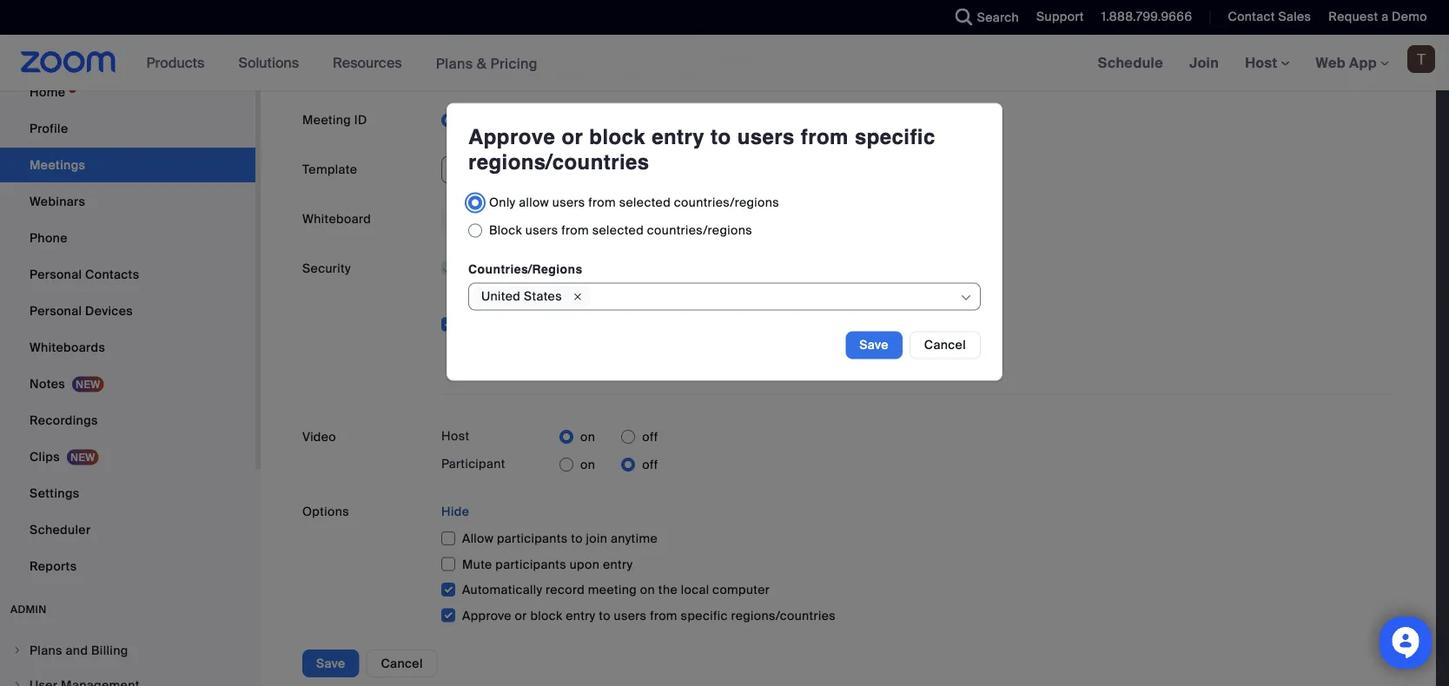Task type: describe. For each thing, give the bounding box(es) containing it.
waiting room
[[462, 317, 545, 333]]

delete united states image
[[567, 288, 588, 305]]

0 vertical spatial selected
[[619, 195, 671, 211]]

local
[[681, 582, 709, 599]]

0 horizontal spatial or
[[515, 608, 527, 624]]

to inside approve or block entry to users from specific regions/countries
[[711, 125, 731, 149]]

mute participants upon entry
[[462, 557, 633, 573]]

0 horizontal spatial join
[[586, 531, 608, 547]]

upon
[[570, 557, 600, 573]]

save for cancel 'button' within approve or block entry to users from specific regions/countries dialog
[[860, 337, 889, 353]]

only allow users from selected countries/regions
[[489, 195, 779, 211]]

can
[[745, 287, 767, 303]]

mute
[[462, 557, 492, 573]]

personal for personal contacts
[[30, 267, 82, 283]]

show options image
[[959, 291, 973, 305]]

computer
[[713, 582, 770, 599]]

meeting inside the "security" group
[[817, 287, 866, 303]]

specific inside dialog
[[855, 125, 936, 149]]

1 vertical spatial countries/regions
[[647, 222, 753, 239]]

phone link
[[0, 221, 255, 256]]

options
[[302, 504, 349, 520]]

generate
[[462, 112, 518, 128]]

plans
[[436, 54, 473, 72]]

meetings navigation
[[1085, 35, 1450, 92]]

states
[[524, 289, 562, 305]]

allow
[[462, 531, 494, 547]]

scheduler link
[[0, 513, 255, 548]]

block
[[489, 222, 522, 239]]

to down "automatically record meeting on the local computer"
[[599, 608, 611, 624]]

only for only users who have the invite link or passcode can join the meeting
[[462, 287, 489, 303]]

recordings link
[[0, 403, 255, 438]]

1 vertical spatial approve
[[462, 608, 512, 624]]

notes link
[[0, 367, 255, 402]]

on for host
[[581, 429, 595, 445]]

security
[[302, 261, 351, 277]]

join inside the "security" group
[[770, 287, 791, 303]]

from right 292 on the right of page
[[801, 125, 849, 149]]

save button for cancel 'button' within approve or block entry to users from specific regions/countries dialog
[[846, 332, 903, 359]]

contacts
[[85, 267, 139, 283]]

generate automatically
[[462, 112, 601, 128]]

only users who have the invite link or passcode can join the meeting
[[462, 287, 866, 303]]

meeting.
[[672, 67, 724, 83]]

1 id from the left
[[354, 112, 367, 128]]

product information navigation
[[133, 35, 551, 92]]

added
[[480, 49, 519, 65]]

add whiteboard
[[474, 211, 576, 227]]

off for participant
[[642, 457, 658, 473]]

webinars link
[[0, 184, 255, 219]]

participant option group
[[560, 451, 658, 479]]

block users from selected countries/regions
[[489, 222, 753, 239]]

on for participant
[[581, 457, 595, 473]]

personal devices link
[[0, 294, 255, 329]]

or inside dialog
[[562, 125, 583, 149]]

the left local
[[659, 582, 678, 599]]

anytime
[[611, 531, 658, 547]]

allow participants to join       anytime
[[462, 531, 658, 547]]

home link
[[0, 75, 255, 110]]

personal for personal meeting id 292 477 7526
[[648, 112, 700, 128]]

personal menu menu
[[0, 75, 255, 586]]

scheduler
[[30, 522, 91, 538]]

enable
[[480, 26, 520, 42]]

hide button
[[441, 498, 470, 526]]

add whiteboard button
[[441, 206, 589, 233]]

settings link
[[0, 476, 255, 511]]

attendees
[[522, 49, 582, 65]]

video
[[302, 429, 336, 445]]

who
[[528, 287, 552, 303]]

contact sales
[[1228, 9, 1312, 25]]

approve or block entry to users from specific regions/countries dialog
[[447, 103, 1003, 381]]

request
[[1329, 9, 1379, 25]]

personal devices
[[30, 303, 133, 319]]

host option group
[[560, 423, 658, 451]]

entry inside dialog
[[652, 125, 705, 149]]

1.888.799.9666
[[1102, 9, 1193, 25]]

meeting id
[[302, 112, 367, 128]]

home
[[30, 84, 65, 100]]

personal contacts
[[30, 267, 139, 283]]

1 vertical spatial selected
[[592, 222, 644, 239]]

1 whiteboard from the left
[[302, 211, 371, 227]]

will
[[585, 49, 604, 65]]

access
[[639, 49, 681, 65]]

users right allow
[[553, 195, 585, 211]]

the right the can
[[795, 287, 814, 303]]

users left 477
[[737, 125, 795, 149]]

292
[[771, 112, 794, 128]]

to up upon
[[571, 531, 583, 547]]

webinars
[[30, 194, 85, 210]]

join
[[1190, 53, 1219, 72]]

passcode
[[683, 287, 742, 303]]

add
[[478, 211, 502, 227]]

room
[[510, 317, 545, 333]]

whiteboards link
[[0, 330, 255, 365]]

have inside enable continuous meeting chat added attendees will have access to the meeting group chat before and after the meeting.
[[607, 49, 635, 65]]

Countries/Regions,United States text field
[[600, 284, 959, 310]]

before
[[551, 67, 590, 83]]

save button for left cancel 'button'
[[302, 650, 359, 678]]

united
[[481, 289, 521, 305]]

pricing
[[491, 54, 538, 72]]

from down "automatically record meeting on the local computer"
[[650, 608, 678, 624]]

personal meeting id 292 477 7526
[[648, 112, 852, 128]]



Task type: locate. For each thing, give the bounding box(es) containing it.
join up upon
[[586, 531, 608, 547]]

1 horizontal spatial regions/countries
[[731, 608, 836, 624]]

0 vertical spatial approve or block entry to users from specific regions/countries
[[468, 125, 936, 174]]

0 horizontal spatial save button
[[302, 650, 359, 678]]

1 vertical spatial approve or block entry to users from specific regions/countries
[[462, 608, 836, 624]]

entry up "automatically record meeting on the local computer"
[[603, 557, 633, 573]]

only inside approve or block entry to users from specific regions/countries dialog
[[489, 195, 516, 211]]

entry down record
[[566, 608, 596, 624]]

0 vertical spatial automatically
[[521, 112, 601, 128]]

0 vertical spatial join
[[770, 287, 791, 303]]

devices
[[85, 303, 133, 319]]

countries/regions down personal meeting id 292 477 7526
[[674, 195, 779, 211]]

meeting id option group
[[441, 106, 1395, 134]]

7526
[[822, 112, 852, 128]]

link
[[644, 287, 665, 303]]

2 whiteboard from the left
[[505, 211, 576, 227]]

plans & pricing
[[436, 54, 538, 72]]

1 vertical spatial join
[[586, 531, 608, 547]]

1 horizontal spatial save button
[[846, 332, 903, 359]]

request a demo
[[1329, 9, 1428, 25]]

meeting up 'template'
[[302, 112, 351, 128]]

block inside dialog
[[589, 125, 646, 149]]

participants up mute participants upon entry
[[497, 531, 568, 547]]

a
[[1382, 9, 1389, 25]]

countries/regions
[[468, 262, 583, 276]]

hide
[[441, 504, 470, 520]]

meeting up will
[[595, 26, 644, 42]]

or right link
[[668, 287, 680, 303]]

0 horizontal spatial cancel
[[381, 656, 423, 672]]

or down mute participants upon entry
[[515, 608, 527, 624]]

to inside enable continuous meeting chat added attendees will have access to the meeting group chat before and after the meeting.
[[684, 49, 696, 65]]

0 vertical spatial off
[[642, 429, 658, 445]]

schedule
[[1098, 53, 1164, 72]]

reports
[[30, 559, 77, 575]]

2 horizontal spatial entry
[[652, 125, 705, 149]]

zoom logo image
[[21, 51, 116, 73]]

0 vertical spatial regions/countries
[[468, 150, 650, 174]]

1 horizontal spatial cancel button
[[910, 332, 981, 359]]

0 vertical spatial cancel
[[924, 337, 966, 353]]

only inside the "security" group
[[462, 287, 489, 303]]

0 horizontal spatial entry
[[566, 608, 596, 624]]

contact
[[1228, 9, 1276, 25]]

schedule link
[[1085, 35, 1177, 90]]

off inside host option group
[[642, 429, 658, 445]]

only up add
[[489, 195, 516, 211]]

1 horizontal spatial block
[[589, 125, 646, 149]]

1 vertical spatial cancel button
[[366, 650, 438, 678]]

from up countries/regions
[[562, 222, 589, 239]]

0 vertical spatial chat
[[647, 26, 675, 42]]

id
[[354, 112, 367, 128], [755, 112, 768, 128]]

recordings
[[30, 413, 98, 429]]

1 horizontal spatial have
[[607, 49, 635, 65]]

meeting up meeting.
[[722, 49, 771, 65]]

0 vertical spatial specific
[[855, 125, 936, 149]]

approve or block entry to users from specific regions/countries down meeting.
[[468, 125, 936, 174]]

1 horizontal spatial specific
[[855, 125, 936, 149]]

&
[[477, 54, 487, 72]]

clips
[[30, 449, 60, 465]]

users down allow
[[526, 222, 558, 239]]

allow
[[519, 195, 549, 211]]

id inside 'option group'
[[755, 112, 768, 128]]

on
[[581, 429, 595, 445], [581, 457, 595, 473], [640, 582, 655, 599]]

cancel button
[[910, 332, 981, 359], [366, 650, 438, 678]]

participants down allow participants to join       anytime
[[496, 557, 567, 573]]

1 vertical spatial cancel
[[381, 656, 423, 672]]

to left 292 on the right of page
[[711, 125, 731, 149]]

option group
[[468, 189, 981, 245]]

and
[[593, 67, 615, 83]]

meeting inside 'option group'
[[703, 112, 752, 128]]

clips link
[[0, 440, 255, 475]]

1 vertical spatial specific
[[681, 608, 728, 624]]

personal inside 'link'
[[30, 303, 82, 319]]

save for left cancel 'button'
[[316, 656, 345, 672]]

1 horizontal spatial chat
[[647, 26, 675, 42]]

approve or block entry to users from specific regions/countries down "automatically record meeting on the local computer"
[[462, 608, 836, 624]]

regions/countries up allow
[[468, 150, 650, 174]]

personal for personal devices
[[30, 303, 82, 319]]

invite
[[609, 287, 641, 303]]

plans & pricing link
[[436, 54, 538, 72], [436, 54, 538, 72]]

the up meeting.
[[700, 49, 719, 65]]

users up waiting room on the left of the page
[[492, 287, 525, 303]]

admin
[[10, 603, 47, 617]]

0 vertical spatial participants
[[497, 531, 568, 547]]

template
[[302, 162, 357, 178]]

participant
[[441, 456, 506, 472]]

0 horizontal spatial save
[[316, 656, 345, 672]]

contact sales link up meetings navigation
[[1228, 9, 1312, 25]]

1 vertical spatial only
[[462, 287, 489, 303]]

1 vertical spatial meeting
[[588, 582, 637, 599]]

2 id from the left
[[755, 112, 768, 128]]

0 vertical spatial countries/regions
[[674, 195, 779, 211]]

0 horizontal spatial id
[[354, 112, 367, 128]]

join right the can
[[770, 287, 791, 303]]

off inside participant option group
[[642, 457, 658, 473]]

approve or block entry to users from specific regions/countries inside dialog
[[468, 125, 936, 174]]

on inside host option group
[[581, 429, 595, 445]]

off down host option group
[[642, 457, 658, 473]]

block down and
[[589, 125, 646, 149]]

host
[[441, 428, 470, 445]]

regions/countries down computer
[[731, 608, 836, 624]]

regions/countries inside dialog
[[468, 150, 650, 174]]

on down host option group
[[581, 457, 595, 473]]

off for host
[[642, 429, 658, 445]]

admin menu menu
[[0, 635, 255, 687]]

0 vertical spatial save
[[860, 337, 889, 353]]

on inside participant option group
[[581, 457, 595, 473]]

1 vertical spatial or
[[668, 287, 680, 303]]

1 vertical spatial block
[[530, 608, 563, 624]]

cancel for cancel 'button' within approve or block entry to users from specific regions/countries dialog
[[924, 337, 966, 353]]

support
[[1037, 9, 1084, 25]]

0 horizontal spatial specific
[[681, 608, 728, 624]]

off
[[642, 429, 658, 445], [642, 457, 658, 473]]

passcode
[[462, 260, 521, 276]]

automatically record meeting on the local computer
[[462, 582, 770, 599]]

only up waiting
[[462, 287, 489, 303]]

chat down attendees at the top of the page
[[520, 67, 548, 83]]

save button
[[846, 332, 903, 359], [302, 650, 359, 678]]

cancel inside approve or block entry to users from specific regions/countries dialog
[[924, 337, 966, 353]]

specific right 7526
[[855, 125, 936, 149]]

meeting right the can
[[817, 287, 866, 303]]

the left invite
[[587, 287, 606, 303]]

or inside the "security" group
[[668, 287, 680, 303]]

security group
[[441, 255, 1395, 359]]

cancel button inside approve or block entry to users from specific regions/countries dialog
[[910, 332, 981, 359]]

to
[[684, 49, 696, 65], [711, 125, 731, 149], [571, 531, 583, 547], [599, 608, 611, 624]]

automatically
[[521, 112, 601, 128], [462, 582, 543, 599]]

1 vertical spatial save button
[[302, 650, 359, 678]]

specific
[[855, 125, 936, 149], [681, 608, 728, 624]]

banner containing schedule
[[0, 35, 1450, 92]]

profile
[[30, 121, 68, 137]]

1.888.799.9666 button
[[1089, 0, 1197, 35], [1102, 9, 1193, 25]]

1 vertical spatial on
[[581, 457, 595, 473]]

1 horizontal spatial cancel
[[924, 337, 966, 353]]

0 vertical spatial only
[[489, 195, 516, 211]]

0 horizontal spatial whiteboard
[[302, 211, 371, 227]]

participants for allow
[[497, 531, 568, 547]]

countries/regions up passcode
[[647, 222, 753, 239]]

0 horizontal spatial cancel button
[[366, 650, 438, 678]]

on left local
[[640, 582, 655, 599]]

0 vertical spatial on
[[581, 429, 595, 445]]

2 vertical spatial personal
[[30, 303, 82, 319]]

approve down mute
[[462, 608, 512, 624]]

1 vertical spatial entry
[[603, 557, 633, 573]]

specific down local
[[681, 608, 728, 624]]

banner
[[0, 35, 1450, 92]]

1 vertical spatial participants
[[496, 557, 567, 573]]

1 horizontal spatial save
[[860, 337, 889, 353]]

notes
[[30, 376, 65, 392]]

cancel for left cancel 'button'
[[381, 656, 423, 672]]

1 horizontal spatial or
[[562, 125, 583, 149]]

1 off from the top
[[642, 429, 658, 445]]

selected down only allow users from selected countries/regions
[[592, 222, 644, 239]]

1 vertical spatial save
[[316, 656, 345, 672]]

477
[[798, 112, 819, 128]]

join link
[[1177, 35, 1232, 90]]

0 horizontal spatial meeting
[[588, 582, 637, 599]]

contact sales link
[[1215, 0, 1316, 35], [1228, 9, 1312, 25]]

2 vertical spatial entry
[[566, 608, 596, 624]]

1 horizontal spatial id
[[755, 112, 768, 128]]

or down before
[[562, 125, 583, 149]]

whiteboard down 'template'
[[302, 211, 371, 227]]

1 vertical spatial off
[[642, 457, 658, 473]]

2 vertical spatial or
[[515, 608, 527, 624]]

save button inside approve or block entry to users from specific regions/countries dialog
[[846, 332, 903, 359]]

have inside the "security" group
[[556, 287, 584, 303]]

sales
[[1279, 9, 1312, 25]]

phone
[[30, 230, 68, 246]]

whiteboard
[[302, 211, 371, 227], [505, 211, 576, 227]]

have up after
[[607, 49, 635, 65]]

contact sales link up join
[[1215, 0, 1316, 35]]

group
[[480, 67, 517, 83]]

entry
[[652, 125, 705, 149], [603, 557, 633, 573], [566, 608, 596, 624]]

1 vertical spatial personal
[[30, 267, 82, 283]]

or
[[562, 125, 583, 149], [668, 287, 680, 303], [515, 608, 527, 624]]

automatically down before
[[521, 112, 601, 128]]

0 vertical spatial save button
[[846, 332, 903, 359]]

join
[[770, 287, 791, 303], [586, 531, 608, 547]]

0 horizontal spatial block
[[530, 608, 563, 624]]

settings
[[30, 486, 80, 502]]

1 horizontal spatial only
[[489, 195, 516, 211]]

users down "automatically record meeting on the local computer"
[[614, 608, 647, 624]]

automatically down mute
[[462, 582, 543, 599]]

0 vertical spatial personal
[[648, 112, 700, 128]]

1 vertical spatial automatically
[[462, 582, 543, 599]]

approve down group
[[468, 125, 556, 149]]

only
[[489, 195, 516, 211], [462, 287, 489, 303]]

personal down meeting.
[[648, 112, 700, 128]]

selected
[[619, 195, 671, 211], [592, 222, 644, 239]]

1 vertical spatial chat
[[520, 67, 548, 83]]

meeting down meeting.
[[703, 112, 752, 128]]

continuous
[[524, 26, 592, 42]]

option group containing only allow users from selected countries/regions
[[468, 189, 981, 245]]

on up participant option group
[[581, 429, 595, 445]]

have
[[607, 49, 635, 65], [556, 287, 584, 303]]

id left 292 on the right of page
[[755, 112, 768, 128]]

participants for mute
[[496, 557, 567, 573]]

personal contacts link
[[0, 257, 255, 292]]

0 vertical spatial approve
[[468, 125, 556, 149]]

the down access at the top of the page
[[650, 67, 669, 83]]

support link
[[1024, 0, 1089, 35], [1037, 9, 1084, 25]]

0 vertical spatial cancel button
[[910, 332, 981, 359]]

0 horizontal spatial have
[[556, 287, 584, 303]]

chat
[[647, 26, 675, 42], [520, 67, 548, 83]]

demo
[[1392, 9, 1428, 25]]

waiting
[[462, 317, 507, 333]]

0 vertical spatial meeting
[[817, 287, 866, 303]]

whiteboard inside button
[[505, 211, 576, 227]]

personal
[[10, 44, 69, 57]]

meeting
[[595, 26, 644, 42], [722, 49, 771, 65], [302, 112, 351, 128], [703, 112, 752, 128]]

1 horizontal spatial whiteboard
[[505, 211, 576, 227]]

record
[[546, 582, 585, 599]]

from up block users from selected countries/regions
[[589, 195, 616, 211]]

block down record
[[530, 608, 563, 624]]

1 vertical spatial regions/countries
[[731, 608, 836, 624]]

meeting down upon
[[588, 582, 637, 599]]

chat up access at the top of the page
[[647, 26, 675, 42]]

0 vertical spatial entry
[[652, 125, 705, 149]]

2 horizontal spatial or
[[668, 287, 680, 303]]

0 vertical spatial have
[[607, 49, 635, 65]]

selected up block users from selected countries/regions
[[619, 195, 671, 211]]

0 vertical spatial block
[[589, 125, 646, 149]]

meeting
[[817, 287, 866, 303], [588, 582, 637, 599]]

entry down meeting.
[[652, 125, 705, 149]]

united states
[[481, 289, 562, 305]]

1 horizontal spatial meeting
[[817, 287, 866, 303]]

automatically inside meeting id 'option group'
[[521, 112, 601, 128]]

0 horizontal spatial chat
[[520, 67, 548, 83]]

2 off from the top
[[642, 457, 658, 473]]

off up participant option group
[[642, 429, 658, 445]]

only for only allow users from selected countries/regions
[[489, 195, 516, 211]]

0 horizontal spatial only
[[462, 287, 489, 303]]

approve inside dialog
[[468, 125, 556, 149]]

0 vertical spatial or
[[562, 125, 583, 149]]

2 vertical spatial on
[[640, 582, 655, 599]]

to up meeting.
[[684, 49, 696, 65]]

have right who
[[556, 287, 584, 303]]

after
[[619, 67, 646, 83]]

personal inside meeting id 'option group'
[[648, 112, 700, 128]]

reports link
[[0, 549, 255, 584]]

whiteboard down allow
[[505, 211, 576, 227]]

0 horizontal spatial regions/countries
[[468, 150, 650, 174]]

1 vertical spatial have
[[556, 287, 584, 303]]

1 horizontal spatial entry
[[603, 557, 633, 573]]

whiteboards
[[30, 340, 105, 356]]

save inside approve or block entry to users from specific regions/countries dialog
[[860, 337, 889, 353]]

id up 'template'
[[354, 112, 367, 128]]

personal down phone
[[30, 267, 82, 283]]

personal up whiteboards
[[30, 303, 82, 319]]

profile link
[[0, 111, 255, 146]]

users inside the "security" group
[[492, 287, 525, 303]]

option group inside approve or block entry to users from specific regions/countries dialog
[[468, 189, 981, 245]]

1 horizontal spatial join
[[770, 287, 791, 303]]



Task type: vqa. For each thing, say whether or not it's contained in the screenshot.
'have' within the Enable Continuous Meeting Chat Added attendees will have access to the Meeting Group Chat before and after the meeting.
yes



